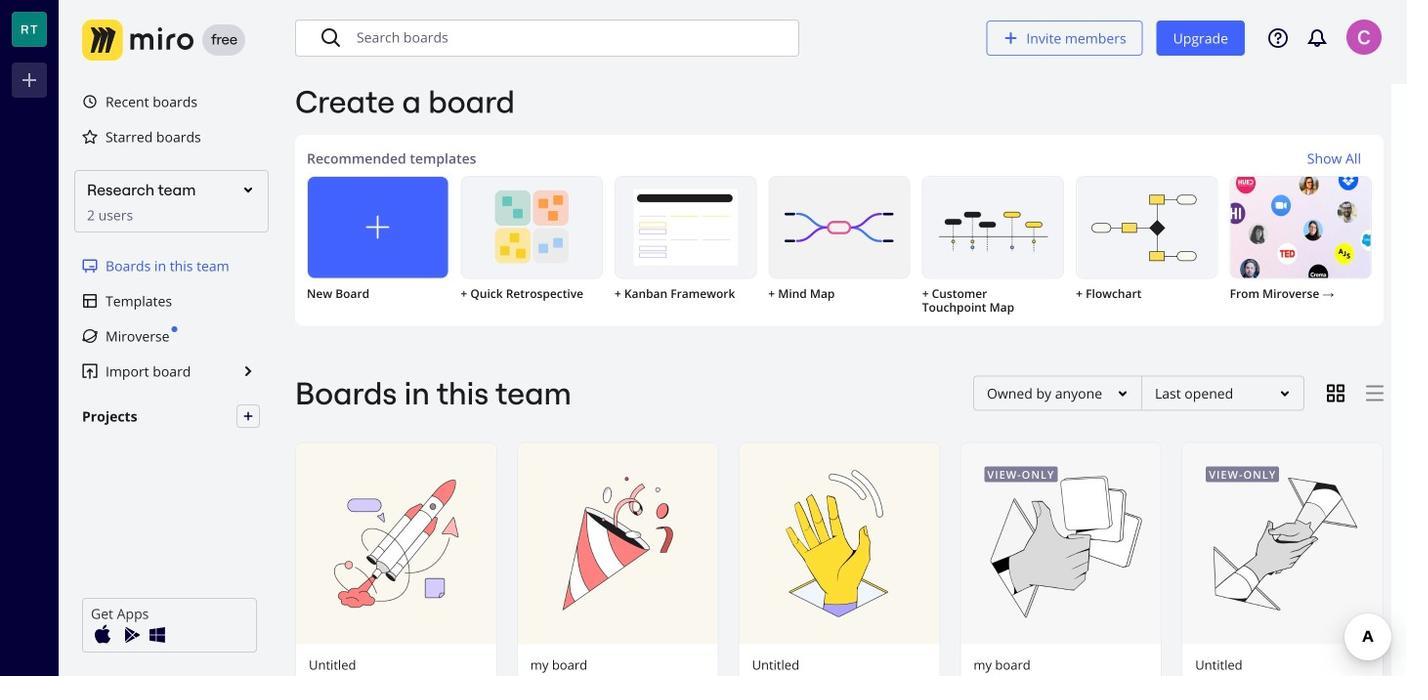 Task type: describe. For each thing, give the bounding box(es) containing it.
Search boards text field
[[357, 21, 785, 56]]

feed image
[[1306, 26, 1329, 50]]

user menu: chirpy chipmunk image
[[1347, 20, 1382, 55]]

learning center image
[[1268, 28, 1288, 48]]

current team section region
[[70, 248, 272, 389]]



Task type: vqa. For each thing, say whether or not it's contained in the screenshot.
'Current team section' region
yes



Task type: locate. For each thing, give the bounding box(es) containing it.
img image
[[82, 20, 193, 61], [91, 623, 114, 647], [118, 623, 142, 647], [146, 623, 169, 647]]

group
[[295, 442, 1384, 676]]

spagx image
[[320, 26, 343, 50], [82, 293, 98, 309], [82, 328, 98, 344], [82, 364, 98, 379], [242, 410, 254, 422], [1350, 652, 1377, 676]]

switch to research team team image
[[12, 12, 47, 47]]

spagx image
[[82, 94, 98, 109], [82, 129, 98, 145], [366, 216, 390, 239], [457, 457, 481, 480], [463, 652, 491, 676], [685, 652, 712, 676], [907, 652, 934, 676]]



